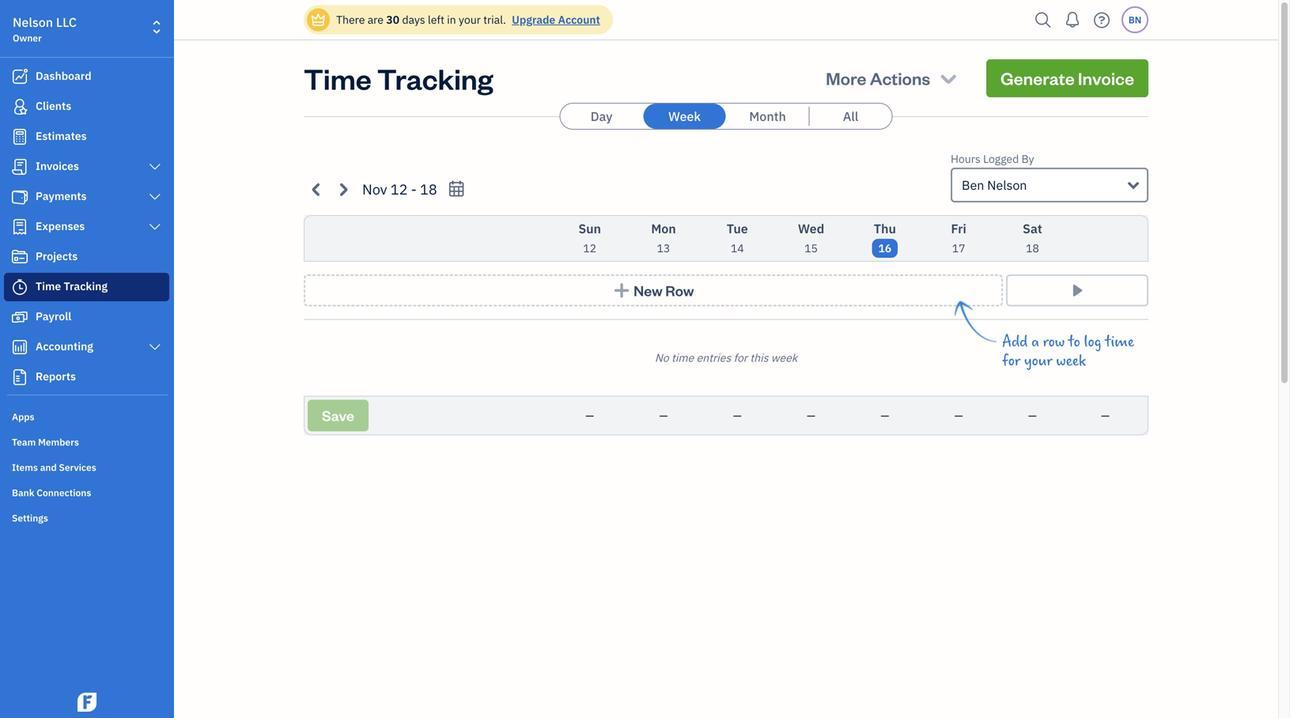 Task type: locate. For each thing, give the bounding box(es) containing it.
invoices link
[[4, 153, 169, 181]]

0 vertical spatial 18
[[420, 180, 437, 198]]

next week image
[[334, 180, 352, 198]]

1 chevron large down image from the top
[[148, 161, 162, 173]]

chevron large down image inside payments link
[[148, 191, 162, 203]]

3 chevron large down image from the top
[[148, 221, 162, 233]]

time down there
[[304, 59, 372, 97]]

your right in
[[459, 12, 481, 27]]

0 vertical spatial your
[[459, 12, 481, 27]]

0 vertical spatial time tracking
[[304, 59, 493, 97]]

nelson inside ben nelson dropdown button
[[988, 177, 1027, 193]]

your
[[459, 12, 481, 27], [1024, 352, 1053, 370]]

1 horizontal spatial time
[[304, 59, 372, 97]]

1 horizontal spatial week
[[1056, 352, 1086, 370]]

money image
[[10, 309, 29, 325]]

chevron large down image for payments
[[148, 191, 162, 203]]

clients link
[[4, 93, 169, 121]]

14
[[731, 241, 744, 256]]

upgrade
[[512, 12, 556, 27]]

ben
[[962, 177, 985, 193]]

sun
[[579, 220, 601, 237]]

18 right '-'
[[420, 180, 437, 198]]

expenses
[[36, 219, 85, 233]]

1 vertical spatial time
[[36, 279, 61, 294]]

plus image
[[613, 282, 631, 299]]

projects
[[36, 249, 78, 263]]

owner
[[13, 32, 42, 44]]

chart image
[[10, 339, 29, 355]]

0 horizontal spatial for
[[734, 351, 748, 365]]

no time entries for this week
[[655, 351, 798, 365]]

reports
[[36, 369, 76, 384]]

0 vertical spatial nelson
[[13, 14, 53, 30]]

1 vertical spatial 12
[[583, 241, 597, 256]]

tracking
[[377, 59, 493, 97], [64, 279, 108, 294]]

nelson up owner
[[13, 14, 53, 30]]

time
[[1106, 333, 1135, 351], [672, 351, 694, 365]]

by
[[1022, 152, 1035, 166]]

more actions
[[826, 67, 931, 89]]

fri 17
[[951, 220, 967, 256]]

chevron large down image for expenses
[[148, 221, 162, 233]]

clients
[[36, 99, 71, 113]]

12 down sun
[[583, 241, 597, 256]]

12 for nov
[[391, 180, 408, 198]]

left
[[428, 12, 445, 27]]

to
[[1069, 333, 1081, 351]]

1 horizontal spatial nelson
[[988, 177, 1027, 193]]

time right no on the right of the page
[[672, 351, 694, 365]]

0 horizontal spatial time
[[672, 351, 694, 365]]

all link
[[810, 104, 892, 129]]

-
[[411, 180, 417, 198]]

settings
[[12, 512, 48, 525]]

12 inside sun 12
[[583, 241, 597, 256]]

0 horizontal spatial nelson
[[13, 14, 53, 30]]

team members
[[12, 436, 79, 449]]

chevron large down image up payments link
[[148, 161, 162, 173]]

bn button
[[1122, 6, 1149, 33]]

for left this
[[734, 351, 748, 365]]

log
[[1084, 333, 1102, 351]]

chevron large down image inside 'expenses' link
[[148, 221, 162, 233]]

time right timer image
[[36, 279, 61, 294]]

day link
[[561, 104, 643, 129]]

for down add
[[1003, 352, 1021, 370]]

1 vertical spatial time tracking
[[36, 279, 108, 294]]

accounting link
[[4, 333, 169, 362]]

nov 12 - 18
[[362, 180, 437, 198]]

time tracking down 30
[[304, 59, 493, 97]]

0 horizontal spatial time
[[36, 279, 61, 294]]

report image
[[10, 369, 29, 385]]

0 horizontal spatial time tracking
[[36, 279, 108, 294]]

time
[[304, 59, 372, 97], [36, 279, 61, 294]]

day
[[591, 108, 613, 125]]

2 chevron large down image from the top
[[148, 191, 162, 203]]

1 horizontal spatial 18
[[1026, 241, 1039, 256]]

new
[[634, 281, 663, 300]]

1 horizontal spatial for
[[1003, 352, 1021, 370]]

0 horizontal spatial your
[[459, 12, 481, 27]]

mon
[[651, 220, 676, 237]]

services
[[59, 461, 96, 474]]

time inside the add a row to log time for your week
[[1106, 333, 1135, 351]]

15
[[805, 241, 818, 256]]

account
[[558, 12, 600, 27]]

0 horizontal spatial tracking
[[64, 279, 108, 294]]

chevron large down image up 'expenses' link at the top
[[148, 191, 162, 203]]

week inside the add a row to log time for your week
[[1056, 352, 1086, 370]]

freshbooks image
[[74, 693, 100, 712]]

chevron large down image
[[148, 161, 162, 173], [148, 191, 162, 203], [148, 221, 162, 233], [148, 341, 162, 354]]

tracking down projects link
[[64, 279, 108, 294]]

chevron large down image inside accounting "link"
[[148, 341, 162, 354]]

4 chevron large down image from the top
[[148, 341, 162, 354]]

0 horizontal spatial week
[[771, 351, 798, 365]]

nelson down logged
[[988, 177, 1027, 193]]

13
[[657, 241, 670, 256]]

connections
[[37, 487, 91, 499]]

1 — from the left
[[586, 408, 594, 423]]

week right this
[[771, 351, 798, 365]]

16
[[879, 241, 892, 256]]

chevron large down image for accounting
[[148, 341, 162, 354]]

apps
[[12, 411, 34, 423]]

—
[[586, 408, 594, 423], [659, 408, 668, 423], [733, 408, 742, 423], [807, 408, 816, 423], [881, 408, 890, 423], [955, 408, 963, 423], [1029, 408, 1037, 423], [1101, 408, 1110, 423]]

bank connections link
[[4, 480, 169, 504]]

12 left '-'
[[391, 180, 408, 198]]

1 horizontal spatial 12
[[583, 241, 597, 256]]

1 vertical spatial 18
[[1026, 241, 1039, 256]]

0 vertical spatial time
[[304, 59, 372, 97]]

expense image
[[10, 219, 29, 235]]

bank
[[12, 487, 34, 499]]

team
[[12, 436, 36, 449]]

items and services
[[12, 461, 96, 474]]

5 — from the left
[[881, 408, 890, 423]]

no
[[655, 351, 669, 365]]

1 vertical spatial nelson
[[988, 177, 1027, 193]]

0 vertical spatial 12
[[391, 180, 408, 198]]

more actions button
[[812, 59, 974, 97]]

settings link
[[4, 506, 169, 529]]

time tracking down projects link
[[36, 279, 108, 294]]

generate invoice button
[[987, 59, 1149, 97]]

go to help image
[[1090, 8, 1115, 32]]

0 horizontal spatial 12
[[391, 180, 408, 198]]

upgrade account link
[[509, 12, 600, 27]]

chevron large down image up projects link
[[148, 221, 162, 233]]

1 vertical spatial your
[[1024, 352, 1053, 370]]

previous week image
[[308, 180, 326, 198]]

1 horizontal spatial your
[[1024, 352, 1053, 370]]

time right log
[[1106, 333, 1135, 351]]

1 horizontal spatial tracking
[[377, 59, 493, 97]]

week down to
[[1056, 352, 1086, 370]]

your down the a
[[1024, 352, 1053, 370]]

your inside the add a row to log time for your week
[[1024, 352, 1053, 370]]

30
[[386, 12, 400, 27]]

0 vertical spatial tracking
[[377, 59, 493, 97]]

accounting
[[36, 339, 93, 354]]

generate
[[1001, 67, 1075, 89]]

items
[[12, 461, 38, 474]]

sat
[[1023, 220, 1043, 237]]

chevron large down image up reports link
[[148, 341, 162, 354]]

more
[[826, 67, 867, 89]]

18 down sat
[[1026, 241, 1039, 256]]

dashboard link
[[4, 63, 169, 91]]

row
[[1043, 333, 1065, 351]]

tracking down left
[[377, 59, 493, 97]]

there are 30 days left in your trial. upgrade account
[[336, 12, 600, 27]]

12
[[391, 180, 408, 198], [583, 241, 597, 256]]

apps link
[[4, 404, 169, 428]]

dashboard
[[36, 68, 91, 83]]

week
[[771, 351, 798, 365], [1056, 352, 1086, 370]]

1 horizontal spatial time
[[1106, 333, 1135, 351]]

18 inside sat 18
[[1026, 241, 1039, 256]]

time tracking
[[304, 59, 493, 97], [36, 279, 108, 294]]

sun 12
[[579, 220, 601, 256]]

1 vertical spatial tracking
[[64, 279, 108, 294]]



Task type: describe. For each thing, give the bounding box(es) containing it.
ben nelson
[[962, 177, 1027, 193]]

7 — from the left
[[1029, 408, 1037, 423]]

month
[[749, 108, 786, 125]]

entries
[[697, 351, 731, 365]]

days
[[402, 12, 425, 27]]

payments link
[[4, 183, 169, 211]]

start timer image
[[1069, 282, 1087, 299]]

8 — from the left
[[1101, 408, 1110, 423]]

projects link
[[4, 243, 169, 271]]

0 horizontal spatial 18
[[420, 180, 437, 198]]

4 — from the left
[[807, 408, 816, 423]]

17
[[952, 241, 966, 256]]

hours
[[951, 152, 981, 166]]

invoice image
[[10, 159, 29, 175]]

estimates link
[[4, 123, 169, 151]]

12 for sun
[[583, 241, 597, 256]]

invoice
[[1078, 67, 1135, 89]]

a
[[1032, 333, 1040, 351]]

payroll
[[36, 309, 71, 324]]

are
[[368, 12, 384, 27]]

estimates
[[36, 129, 87, 143]]

week
[[669, 108, 701, 125]]

reports link
[[4, 363, 169, 392]]

there
[[336, 12, 365, 27]]

1 horizontal spatial time tracking
[[304, 59, 493, 97]]

time inside time tracking link
[[36, 279, 61, 294]]

trial.
[[483, 12, 506, 27]]

llc
[[56, 14, 77, 30]]

members
[[38, 436, 79, 449]]

hours logged by
[[951, 152, 1035, 166]]

items and services link
[[4, 455, 169, 479]]

nelson llc owner
[[13, 14, 77, 44]]

timer image
[[10, 279, 29, 295]]

bn
[[1129, 13, 1142, 26]]

time tracking link
[[4, 273, 169, 301]]

main element
[[0, 0, 214, 718]]

this
[[750, 351, 769, 365]]

add a row to log time for your week
[[1003, 333, 1135, 370]]

thu 16
[[874, 220, 896, 256]]

sat 18
[[1023, 220, 1043, 256]]

all
[[843, 108, 859, 125]]

mon 13
[[651, 220, 676, 256]]

and
[[40, 461, 57, 474]]

dashboard image
[[10, 69, 29, 85]]

client image
[[10, 99, 29, 115]]

invoices
[[36, 159, 79, 173]]

time tracking inside main element
[[36, 279, 108, 294]]

add
[[1003, 333, 1028, 351]]

for inside the add a row to log time for your week
[[1003, 352, 1021, 370]]

in
[[447, 12, 456, 27]]

notifications image
[[1060, 4, 1086, 36]]

ben nelson button
[[951, 168, 1149, 203]]

bank connections
[[12, 487, 91, 499]]

fri
[[951, 220, 967, 237]]

team members link
[[4, 430, 169, 453]]

week link
[[644, 104, 726, 129]]

expenses link
[[4, 213, 169, 241]]

month link
[[727, 104, 809, 129]]

project image
[[10, 249, 29, 265]]

chevron large down image for invoices
[[148, 161, 162, 173]]

payment image
[[10, 189, 29, 205]]

actions
[[870, 67, 931, 89]]

row
[[666, 281, 694, 300]]

2 — from the left
[[659, 408, 668, 423]]

search image
[[1031, 8, 1056, 32]]

3 — from the left
[[733, 408, 742, 423]]

new row
[[634, 281, 694, 300]]

logged
[[983, 152, 1019, 166]]

wed 15
[[798, 220, 825, 256]]

choose a date image
[[448, 180, 466, 198]]

generate invoice
[[1001, 67, 1135, 89]]

estimate image
[[10, 129, 29, 145]]

chevrondown image
[[938, 67, 960, 89]]

payroll link
[[4, 303, 169, 332]]

tracking inside main element
[[64, 279, 108, 294]]

6 — from the left
[[955, 408, 963, 423]]

thu
[[874, 220, 896, 237]]

tue 14
[[727, 220, 748, 256]]

tue
[[727, 220, 748, 237]]

payments
[[36, 189, 87, 203]]

crown image
[[310, 11, 327, 28]]

new row button
[[304, 275, 1003, 307]]

nelson inside nelson llc owner
[[13, 14, 53, 30]]



Task type: vqa. For each thing, say whether or not it's contained in the screenshot.


